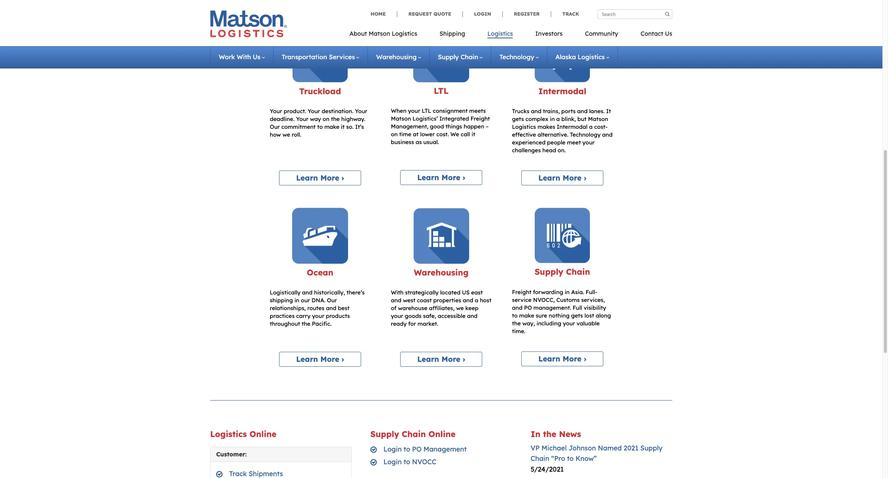 Task type: vqa. For each thing, say whether or not it's contained in the screenshot.
button
no



Task type: locate. For each thing, give the bounding box(es) containing it.
1 vertical spatial our
[[327, 297, 337, 304]]

head
[[542, 147, 556, 154]]

0 vertical spatial track
[[562, 11, 579, 17]]

matson inside when your ltl consignment meets matson logistics' integrated freight management, good things happen – on time at lower cost. we call it business as usual.
[[391, 115, 411, 122]]

on left time
[[391, 131, 398, 138]]

make down destination.
[[324, 123, 339, 130]]

login to po management
[[384, 445, 467, 454]]

0 vertical spatial gets
[[512, 116, 524, 123]]

0 vertical spatial po
[[524, 304, 532, 311]]

contact
[[641, 30, 663, 37]]

0 vertical spatial in
[[550, 116, 555, 123]]

supply chain link up forwarding
[[535, 267, 590, 277]]

login for login
[[474, 11, 491, 17]]

management
[[424, 445, 467, 454]]

more for ocean
[[320, 355, 339, 364]]

in up customs at the bottom right of the page
[[565, 289, 570, 296]]

truckload link
[[299, 86, 341, 96]]

the down carry
[[302, 321, 310, 328]]

2 horizontal spatial a
[[589, 123, 593, 130]]

0 horizontal spatial freight
[[471, 115, 490, 122]]

us right contact
[[665, 30, 672, 37]]

0 horizontal spatial in
[[295, 297, 299, 304]]

po down service
[[524, 304, 532, 311]]

we left the roll. at the left top of page
[[283, 131, 290, 138]]

login for login to po management
[[384, 445, 402, 454]]

0 vertical spatial us
[[665, 30, 672, 37]]

po
[[524, 304, 532, 311], [412, 445, 422, 454]]

–
[[486, 123, 489, 130]]

intermodal up ports
[[538, 86, 586, 96]]

learn more › link for ltl
[[400, 170, 482, 185]]

0 horizontal spatial ltl
[[422, 107, 431, 114]]

0 horizontal spatial supply chain
[[438, 53, 478, 61]]

1 vertical spatial gets
[[571, 312, 583, 319]]

login for login to nvocc
[[384, 458, 402, 467]]

our inside your product. your destination. your deadline.  your way on the highway. our commitment to make it so. it's how we roll.
[[270, 123, 280, 130]]

your up highway.
[[355, 108, 367, 115]]

shipping
[[270, 297, 293, 304]]

your right meet
[[582, 139, 595, 146]]

login to nvocc link
[[384, 458, 436, 467]]

chain inside vp michael johnson named 2021 supply chain "pro to know" 5/24/2021
[[531, 455, 549, 463]]

the down destination.
[[331, 116, 340, 123]]

2 vertical spatial in
[[295, 297, 299, 304]]

learn for ltl
[[417, 173, 439, 182]]

request quote
[[409, 11, 451, 17]]

matson inside about matson logistics link
[[369, 30, 390, 37]]

learn more › for intermodal
[[539, 173, 586, 183]]

blink,
[[561, 116, 576, 123]]

management.
[[534, 304, 571, 311]]

0 vertical spatial freight
[[471, 115, 490, 122]]

1 horizontal spatial make
[[519, 312, 534, 319]]

more for supply chain
[[563, 354, 582, 364]]

1 online from the left
[[249, 429, 276, 440]]

on right way
[[323, 116, 329, 123]]

your up ready
[[391, 313, 403, 320]]

warehousing link up "located"
[[414, 268, 469, 278]]

and down service
[[512, 304, 523, 311]]

transportation services link
[[282, 53, 359, 61]]

ltl up consignment
[[434, 86, 449, 96]]

po up login to nvocc link at the left of the page
[[412, 445, 422, 454]]

0 horizontal spatial us
[[253, 53, 261, 61]]

track for track shipments
[[229, 470, 247, 478]]

to down way
[[317, 123, 323, 130]]

1 horizontal spatial online
[[429, 429, 456, 440]]

1 vertical spatial track
[[229, 470, 247, 478]]

0 horizontal spatial gets
[[512, 116, 524, 123]]

learn more › link for intermodal
[[521, 171, 603, 186]]

to right "pro at the right
[[567, 455, 574, 463]]

a for warehousing
[[475, 297, 478, 304]]

matson
[[369, 30, 390, 37], [391, 115, 411, 122], [588, 116, 608, 123]]

0 horizontal spatial track
[[229, 470, 247, 478]]

1 vertical spatial intermodal
[[557, 123, 588, 130]]

0 horizontal spatial a
[[475, 297, 478, 304]]

technology
[[500, 53, 534, 61], [570, 131, 601, 138]]

to
[[317, 123, 323, 130], [512, 312, 518, 319], [404, 445, 410, 454], [567, 455, 574, 463], [404, 458, 410, 467]]

learn for intermodal
[[539, 173, 560, 183]]

track up investors
[[562, 11, 579, 17]]

your product. your destination. your deadline.  your way on the highway. our commitment to make it so. it's how we roll.
[[270, 108, 367, 138]]

1 horizontal spatial ltl
[[434, 86, 449, 96]]

warehousing link down about matson logistics link
[[376, 53, 421, 61]]

1 horizontal spatial freight
[[512, 289, 531, 296]]

1 vertical spatial a
[[589, 123, 593, 130]]

1 vertical spatial login
[[384, 445, 402, 454]]

in down trains,
[[550, 116, 555, 123]]

logistics online
[[210, 429, 276, 440]]

supply chain
[[438, 53, 478, 61], [535, 267, 590, 277]]

None search field
[[598, 9, 672, 19]]

supply inside vp michael johnson named 2021 supply chain "pro to know" 5/24/2021
[[640, 444, 663, 453]]

login link
[[463, 11, 502, 17]]

your inside when your ltl consignment meets matson logistics' integrated freight management, good things happen – on time at lower cost. we call it business as usual.
[[408, 107, 420, 114]]

0 horizontal spatial on
[[323, 116, 329, 123]]

0 horizontal spatial our
[[270, 123, 280, 130]]

matson down the "home"
[[369, 30, 390, 37]]

0 vertical spatial technology
[[500, 53, 534, 61]]

track link
[[551, 11, 579, 17]]

0 vertical spatial warehousing link
[[376, 53, 421, 61]]

call
[[461, 131, 470, 138]]

warehousing down about matson logistics link
[[376, 53, 417, 61]]

it
[[341, 123, 345, 130], [472, 131, 475, 138]]

your down routes
[[312, 313, 324, 320]]

› for ocean
[[342, 355, 344, 364]]

about matson logistics link
[[350, 28, 428, 43]]

people
[[547, 139, 566, 146]]

warehousing up "located"
[[414, 268, 469, 278]]

ltl up logistics' in the left of the page
[[422, 107, 431, 114]]

matson logistics less than truckload icon image
[[413, 26, 469, 82]]

us
[[462, 289, 470, 296]]

gets down "trucks"
[[512, 116, 524, 123]]

1 vertical spatial we
[[456, 305, 464, 312]]

more
[[442, 173, 460, 182], [320, 173, 339, 183], [563, 173, 582, 183], [563, 354, 582, 364], [442, 355, 460, 364], [320, 355, 339, 364]]

1 horizontal spatial technology
[[570, 131, 601, 138]]

us right work
[[253, 53, 261, 61]]

gets inside freight forwarding in asia. full- service nvocc, customs services, and po management. full visibility to make sure nothing gets lost along the way, including your valuable time.
[[571, 312, 583, 319]]

coast
[[417, 297, 432, 304]]

trucks
[[512, 108, 529, 115]]

track down customer: link
[[229, 470, 247, 478]]

a left the 'cost-'
[[589, 123, 593, 130]]

learn more › for warehousing
[[417, 355, 465, 364]]

1 vertical spatial with
[[391, 289, 404, 296]]

your up 'deadline.'
[[270, 108, 282, 115]]

makes
[[538, 123, 555, 130]]

1 horizontal spatial on
[[391, 131, 398, 138]]

gets down full
[[571, 312, 583, 319]]

1 vertical spatial ltl
[[422, 107, 431, 114]]

we inside with strategically located us east and west coast properties and a host of warehouse affiliates, we keep your goods safe, accessible and ready for market.
[[456, 305, 464, 312]]

1 horizontal spatial in
[[550, 116, 555, 123]]

it left so.
[[341, 123, 345, 130]]

0 vertical spatial supply chain link
[[438, 53, 483, 61]]

dna.
[[312, 297, 325, 304]]

your down nothing
[[563, 320, 575, 327]]

in inside trucks and trains, ports and lanes. it gets complex in a blink, but matson logistics makes intermodal a cost- effective alternative. technology and experienced people meet your challenges head on.
[[550, 116, 555, 123]]

technology link
[[500, 53, 539, 61]]

0 vertical spatial our
[[270, 123, 280, 130]]

with right work
[[237, 53, 251, 61]]

login left nvocc
[[384, 458, 402, 467]]

› for warehousing
[[463, 355, 465, 364]]

0 horizontal spatial matson
[[369, 30, 390, 37]]

track
[[562, 11, 579, 17], [229, 470, 247, 478]]

1 horizontal spatial with
[[391, 289, 404, 296]]

to inside your product. your destination. your deadline.  your way on the highway. our commitment to make it so. it's how we roll.
[[317, 123, 323, 130]]

logistics up effective
[[512, 123, 536, 130]]

and down us
[[463, 297, 473, 304]]

learn more › for truckload
[[296, 173, 344, 183]]

a
[[556, 116, 560, 123], [589, 123, 593, 130], [475, 297, 478, 304]]

0 vertical spatial warehousing
[[376, 53, 417, 61]]

2 horizontal spatial in
[[565, 289, 570, 296]]

visibility
[[584, 304, 606, 311]]

supply chain online
[[370, 429, 456, 440]]

logistics up customer: on the left bottom of the page
[[210, 429, 247, 440]]

we up accessible
[[456, 305, 464, 312]]

a down trains,
[[556, 116, 560, 123]]

chain up login to po management link
[[402, 429, 426, 440]]

with up 'west'
[[391, 289, 404, 296]]

technology inside trucks and trains, ports and lanes. it gets complex in a blink, but matson logistics makes intermodal a cost- effective alternative. technology and experienced people meet your challenges head on.
[[570, 131, 601, 138]]

1 vertical spatial supply chain link
[[535, 267, 590, 277]]

login
[[474, 11, 491, 17], [384, 445, 402, 454], [384, 458, 402, 467]]

2 horizontal spatial matson
[[588, 116, 608, 123]]

intermodal down blink,
[[557, 123, 588, 130]]

0 horizontal spatial with
[[237, 53, 251, 61]]

about
[[350, 30, 367, 37]]

0 vertical spatial a
[[556, 116, 560, 123]]

located
[[440, 289, 460, 296]]

1 horizontal spatial matson
[[391, 115, 411, 122]]

› for truckload
[[342, 173, 344, 183]]

the up the time.
[[512, 320, 521, 327]]

track for track link
[[562, 11, 579, 17]]

supply chain link down shipping link
[[438, 53, 483, 61]]

our down historically,
[[327, 297, 337, 304]]

supply
[[438, 53, 459, 61], [535, 267, 563, 277], [370, 429, 399, 440], [640, 444, 663, 453]]

1 vertical spatial in
[[565, 289, 570, 296]]

technology down top menu navigation
[[500, 53, 534, 61]]

1 horizontal spatial our
[[327, 297, 337, 304]]

1 vertical spatial make
[[519, 312, 534, 319]]

to up login to nvocc
[[404, 445, 410, 454]]

0 horizontal spatial supply chain link
[[438, 53, 483, 61]]

more for truckload
[[320, 173, 339, 183]]

your inside logistically and historically, there's shipping in our dna. our relationships, routes and best practices carry your products throughout the pacific.
[[312, 313, 324, 320]]

on
[[323, 116, 329, 123], [391, 131, 398, 138]]

vp michael johnson named 2021 supply chain "pro to know" 5/24/2021
[[531, 444, 663, 474]]

make up way,
[[519, 312, 534, 319]]

keep
[[465, 305, 479, 312]]

0 vertical spatial login
[[474, 11, 491, 17]]

1 horizontal spatial track
[[562, 11, 579, 17]]

2 vertical spatial a
[[475, 297, 478, 304]]

warehousing link
[[376, 53, 421, 61], [414, 268, 469, 278]]

accessible
[[438, 313, 466, 320]]

0 vertical spatial make
[[324, 123, 339, 130]]

with strategically located us east and west coast properties and a host of warehouse affiliates, we keep your goods safe, accessible and ready for market.
[[391, 289, 492, 328]]

1 horizontal spatial gets
[[571, 312, 583, 319]]

routes
[[307, 305, 324, 312]]

a down east
[[475, 297, 478, 304]]

best
[[338, 305, 350, 312]]

1 horizontal spatial po
[[524, 304, 532, 311]]

investors link
[[524, 28, 574, 43]]

0 vertical spatial on
[[323, 116, 329, 123]]

logistics link
[[476, 28, 524, 43]]

1 horizontal spatial we
[[456, 305, 464, 312]]

nvocc
[[412, 458, 436, 467]]

and down keep
[[467, 313, 478, 320]]

1 vertical spatial technology
[[570, 131, 601, 138]]

technology up meet
[[570, 131, 601, 138]]

trucks and trains, ports and lanes. it gets complex in a blink, but matson logistics makes intermodal a cost- effective alternative. technology and experienced people meet your challenges head on.
[[512, 108, 613, 154]]

supply chain up forwarding
[[535, 267, 590, 277]]

login up logistics link
[[474, 11, 491, 17]]

matson down when
[[391, 115, 411, 122]]

1 vertical spatial supply chain
[[535, 267, 590, 277]]

highway.
[[341, 116, 365, 123]]

in
[[531, 429, 540, 440]]

challenges
[[512, 147, 541, 154]]

learn more › for ocean
[[296, 355, 344, 364]]

a inside with strategically located us east and west coast properties and a host of warehouse affiliates, we keep your goods safe, accessible and ready for market.
[[475, 297, 478, 304]]

login up login to nvocc
[[384, 445, 402, 454]]

forwarding
[[533, 289, 563, 296]]

0 horizontal spatial online
[[249, 429, 276, 440]]

0 horizontal spatial make
[[324, 123, 339, 130]]

1 horizontal spatial it
[[472, 131, 475, 138]]

in left our at bottom
[[295, 297, 299, 304]]

1 vertical spatial on
[[391, 131, 398, 138]]

properties
[[433, 297, 461, 304]]

freight
[[471, 115, 490, 122], [512, 289, 531, 296]]

freight down meets
[[471, 115, 490, 122]]

1 horizontal spatial us
[[665, 30, 672, 37]]

0 vertical spatial ltl
[[434, 86, 449, 96]]

0 horizontal spatial we
[[283, 131, 290, 138]]

with
[[237, 53, 251, 61], [391, 289, 404, 296]]

supply chain down shipping link
[[438, 53, 478, 61]]

products
[[326, 313, 350, 320]]

1 vertical spatial it
[[472, 131, 475, 138]]

0 horizontal spatial po
[[412, 445, 422, 454]]

relationships,
[[270, 305, 306, 312]]

matson down lanes.
[[588, 116, 608, 123]]

0 vertical spatial it
[[341, 123, 345, 130]]

2 vertical spatial login
[[384, 458, 402, 467]]

it's
[[355, 123, 364, 130]]

lost
[[585, 312, 594, 319]]

1 horizontal spatial a
[[556, 116, 560, 123]]

truckload
[[299, 86, 341, 96]]

as
[[416, 139, 422, 146]]

our up how
[[270, 123, 280, 130]]

meet
[[567, 139, 581, 146]]

0 horizontal spatial technology
[[500, 53, 534, 61]]

your up logistics' in the left of the page
[[408, 107, 420, 114]]

chain down vp
[[531, 455, 549, 463]]

freight inside when your ltl consignment meets matson logistics' integrated freight management, good things happen – on time at lower cost. we call it business as usual.
[[471, 115, 490, 122]]

freight up service
[[512, 289, 531, 296]]

learn more › link for warehousing
[[400, 352, 482, 367]]

happen
[[464, 123, 484, 130]]

1 vertical spatial freight
[[512, 289, 531, 296]]

0 vertical spatial we
[[283, 131, 290, 138]]

learn more › link
[[400, 170, 482, 185], [279, 171, 361, 186], [521, 171, 603, 186], [521, 352, 603, 367], [400, 352, 482, 367], [279, 352, 361, 367]]

the inside logistically and historically, there's shipping in our dna. our relationships, routes and best practices carry your products throughout the pacific.
[[302, 321, 310, 328]]

we
[[283, 131, 290, 138], [456, 305, 464, 312]]

› for supply chain
[[584, 354, 586, 364]]

community
[[585, 30, 618, 37]]

0 horizontal spatial it
[[341, 123, 345, 130]]

in
[[550, 116, 555, 123], [565, 289, 570, 296], [295, 297, 299, 304]]

to up the time.
[[512, 312, 518, 319]]

it down happen
[[472, 131, 475, 138]]

at
[[413, 131, 419, 138]]



Task type: describe. For each thing, give the bounding box(es) containing it.
management,
[[391, 123, 428, 130]]

community link
[[574, 28, 629, 43]]

lower
[[420, 131, 435, 138]]

product.
[[284, 108, 306, 115]]

po inside freight forwarding in asia. full- service nvocc, customs services, and po management. full visibility to make sure nothing gets lost along the way, including your valuable time.
[[524, 304, 532, 311]]

logistics down the community 'link'
[[578, 53, 605, 61]]

business
[[391, 139, 414, 146]]

search image
[[665, 12, 670, 16]]

when your ltl consignment meets matson logistics' integrated freight management, good things happen – on time at lower cost. we call it business as usual.
[[391, 107, 490, 146]]

to left nvocc
[[404, 458, 410, 467]]

good
[[430, 123, 444, 130]]

2 online from the left
[[429, 429, 456, 440]]

› for ltl
[[463, 173, 465, 182]]

logistics inside trucks and trains, ports and lanes. it gets complex in a blink, but matson logistics makes intermodal a cost- effective alternative. technology and experienced people meet your challenges head on.
[[512, 123, 536, 130]]

time.
[[512, 328, 526, 335]]

along
[[596, 312, 611, 319]]

ready
[[391, 321, 407, 328]]

with inside with strategically located us east and west coast properties and a host of warehouse affiliates, we keep your goods safe, accessible and ready for market.
[[391, 289, 404, 296]]

matson inside trucks and trains, ports and lanes. it gets complex in a blink, but matson logistics makes intermodal a cost- effective alternative. technology and experienced people meet your challenges head on.
[[588, 116, 608, 123]]

work with us link
[[219, 53, 265, 61]]

your up way
[[308, 108, 320, 115]]

top menu navigation
[[350, 28, 672, 43]]

on inside your product. your destination. your deadline.  your way on the highway. our commitment to make it so. it's how we roll.
[[323, 116, 329, 123]]

work
[[219, 53, 235, 61]]

0 vertical spatial with
[[237, 53, 251, 61]]

track shipments
[[229, 470, 283, 478]]

contact us
[[641, 30, 672, 37]]

the inside freight forwarding in asia. full- service nvocc, customs services, and po management. full visibility to make sure nothing gets lost along the way, including your valuable time.
[[512, 320, 521, 327]]

more for intermodal
[[563, 173, 582, 183]]

register link
[[502, 11, 551, 17]]

way,
[[522, 320, 535, 327]]

investors
[[535, 30, 563, 37]]

quote
[[434, 11, 451, 17]]

and up our at bottom
[[302, 289, 313, 296]]

1 horizontal spatial supply chain
[[535, 267, 590, 277]]

learn more › link for truckload
[[279, 171, 361, 186]]

your inside trucks and trains, ports and lanes. it gets complex in a blink, but matson logistics makes intermodal a cost- effective alternative. technology and experienced people meet your challenges head on.
[[582, 139, 595, 146]]

and up products
[[326, 305, 336, 312]]

including
[[537, 320, 561, 327]]

learn for warehousing
[[417, 355, 439, 364]]

how
[[270, 131, 281, 138]]

full-
[[586, 289, 597, 296]]

destination.
[[322, 108, 353, 115]]

more for ltl
[[442, 173, 460, 182]]

in inside freight forwarding in asia. full- service nvocc, customs services, and po management. full visibility to make sure nothing gets lost along the way, including your valuable time.
[[565, 289, 570, 296]]

warehouse
[[398, 305, 427, 312]]

east
[[471, 289, 483, 296]]

learn for supply chain
[[539, 354, 560, 364]]

cost.
[[436, 131, 449, 138]]

johnson
[[569, 444, 596, 453]]

ltl link
[[434, 86, 449, 96]]

matson logistics image
[[210, 10, 287, 37]]

make inside your product. your destination. your deadline.  your way on the highway. our commitment to make it so. it's how we roll.
[[324, 123, 339, 130]]

0 vertical spatial supply chain
[[438, 53, 478, 61]]

historically,
[[314, 289, 345, 296]]

of
[[391, 305, 396, 312]]

1 vertical spatial us
[[253, 53, 261, 61]]

to inside freight forwarding in asia. full- service nvocc, customs services, and po management. full visibility to make sure nothing gets lost along the way, including your valuable time.
[[512, 312, 518, 319]]

"pro
[[551, 455, 565, 463]]

throughout
[[270, 321, 300, 328]]

request
[[409, 11, 432, 17]]

carry
[[296, 313, 311, 320]]

your inside freight forwarding in asia. full- service nvocc, customs services, and po management. full visibility to make sure nothing gets lost along the way, including your valuable time.
[[563, 320, 575, 327]]

it inside your product. your destination. your deadline.  your way on the highway. our commitment to make it so. it's how we roll.
[[341, 123, 345, 130]]

customs
[[556, 296, 580, 304]]

lanes.
[[589, 108, 605, 115]]

track shipments link
[[229, 470, 283, 478]]

1 horizontal spatial supply chain link
[[535, 267, 590, 277]]

your inside with strategically located us east and west coast properties and a host of warehouse affiliates, we keep your goods safe, accessible and ready for market.
[[391, 313, 403, 320]]

alternative.
[[538, 131, 568, 138]]

valuable
[[577, 320, 600, 327]]

ltl inside when your ltl consignment meets matson logistics' integrated freight management, good things happen – on time at lower cost. we call it business as usual.
[[422, 107, 431, 114]]

named
[[598, 444, 622, 453]]

contact us link
[[629, 28, 672, 43]]

full
[[573, 304, 582, 311]]

practices
[[270, 313, 295, 320]]

our inside logistically and historically, there's shipping in our dna. our relationships, routes and best practices carry your products throughout the pacific.
[[327, 297, 337, 304]]

us inside top menu navigation
[[665, 30, 672, 37]]

logistics down request
[[392, 30, 417, 37]]

gets inside trucks and trains, ports and lanes. it gets complex in a blink, but matson logistics makes intermodal a cost- effective alternative. technology and experienced people meet your challenges head on.
[[512, 116, 524, 123]]

transportation
[[282, 53, 327, 61]]

home link
[[371, 11, 397, 17]]

shipments
[[249, 470, 283, 478]]

in inside logistically and historically, there's shipping in our dna. our relationships, routes and best practices carry your products throughout the pacific.
[[295, 297, 299, 304]]

nothing
[[549, 312, 570, 319]]

roll.
[[292, 131, 301, 138]]

on inside when your ltl consignment meets matson logistics' integrated freight management, good things happen – on time at lower cost. we call it business as usual.
[[391, 131, 398, 138]]

pacific.
[[312, 321, 332, 328]]

home
[[371, 11, 386, 17]]

ocean
[[307, 268, 333, 278]]

and up complex
[[531, 108, 541, 115]]

learn for ocean
[[296, 355, 318, 364]]

in the news
[[531, 429, 581, 440]]

logistics down login link
[[488, 30, 513, 37]]

asia.
[[571, 289, 584, 296]]

1 vertical spatial warehousing link
[[414, 268, 469, 278]]

logistically
[[270, 289, 301, 296]]

5/24/2021
[[531, 466, 564, 474]]

and down the 'cost-'
[[602, 131, 613, 138]]

learn more › for ltl
[[417, 173, 465, 182]]

0 vertical spatial intermodal
[[538, 86, 586, 96]]

make inside freight forwarding in asia. full- service nvocc, customs services, and po management. full visibility to make sure nothing gets lost along the way, including your valuable time.
[[519, 312, 534, 319]]

and up of
[[391, 297, 401, 304]]

host
[[480, 297, 492, 304]]

login to po management link
[[384, 445, 467, 454]]

customer:
[[216, 451, 247, 458]]

your up commitment
[[296, 116, 308, 123]]

› for intermodal
[[584, 173, 586, 183]]

logistically and historically, there's shipping in our dna. our relationships, routes and best practices carry your products throughout the pacific.
[[270, 289, 365, 328]]

intermodal inside trucks and trains, ports and lanes. it gets complex in a blink, but matson logistics makes intermodal a cost- effective alternative. technology and experienced people meet your challenges head on.
[[557, 123, 588, 130]]

the right in
[[543, 429, 556, 440]]

learn more › link for ocean
[[279, 352, 361, 367]]

our
[[301, 297, 310, 304]]

learn more › for supply chain
[[539, 354, 586, 364]]

ocean link
[[307, 268, 333, 278]]

goods
[[405, 313, 422, 320]]

a for intermodal
[[556, 116, 560, 123]]

and up but
[[577, 108, 588, 115]]

freight forwarding in asia. full- service nvocc, customs services, and po management. full visibility to make sure nothing gets lost along the way, including your valuable time.
[[512, 289, 611, 335]]

freight inside freight forwarding in asia. full- service nvocc, customs services, and po management. full visibility to make sure nothing gets lost along the way, including your valuable time.
[[512, 289, 531, 296]]

to inside vp michael johnson named 2021 supply chain "pro to know" 5/24/2021
[[567, 455, 574, 463]]

deadline.
[[270, 116, 295, 123]]

commitment
[[281, 123, 316, 130]]

we inside your product. your destination. your deadline.  your way on the highway. our commitment to make it so. it's how we roll.
[[283, 131, 290, 138]]

work with us
[[219, 53, 261, 61]]

know"
[[576, 455, 597, 463]]

chain down shipping link
[[461, 53, 478, 61]]

1 vertical spatial warehousing
[[414, 268, 469, 278]]

the inside your product. your destination. your deadline.  your way on the highway. our commitment to make it so. it's how we roll.
[[331, 116, 340, 123]]

learn more › link for supply chain
[[521, 352, 603, 367]]

but
[[578, 116, 587, 123]]

market.
[[418, 321, 438, 328]]

2021
[[624, 444, 639, 453]]

michael
[[542, 444, 567, 453]]

and inside freight forwarding in asia. full- service nvocc, customs services, and po management. full visibility to make sure nothing gets lost along the way, including your valuable time.
[[512, 304, 523, 311]]

when
[[391, 107, 406, 114]]

learn for truckload
[[296, 173, 318, 183]]

effective
[[512, 131, 536, 138]]

intermodal link
[[538, 86, 586, 96]]

chain up 'asia.'
[[566, 267, 590, 277]]

alaska logistics link
[[556, 53, 609, 61]]

news
[[559, 429, 581, 440]]

Search search field
[[598, 9, 672, 19]]

more for warehousing
[[442, 355, 460, 364]]

1 vertical spatial po
[[412, 445, 422, 454]]

logistics'
[[413, 115, 438, 122]]

it inside when your ltl consignment meets matson logistics' integrated freight management, good things happen – on time at lower cost. we call it business as usual.
[[472, 131, 475, 138]]

trains,
[[543, 108, 560, 115]]

there's
[[347, 289, 365, 296]]



